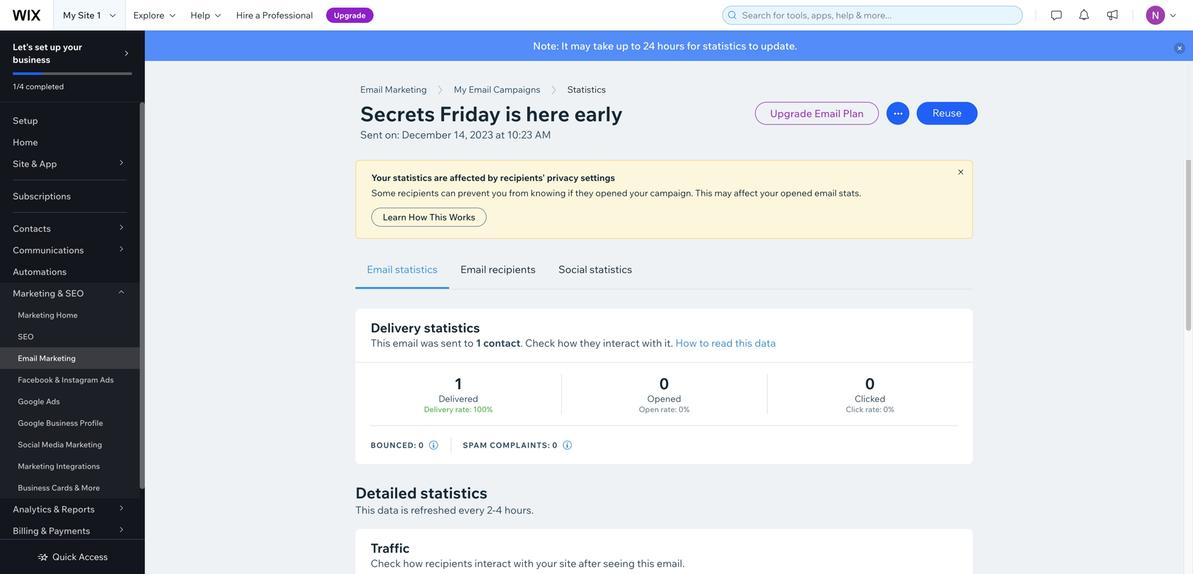Task type: describe. For each thing, give the bounding box(es) containing it.
site & app
[[13, 158, 57, 169]]

all
[[841, 471, 850, 483]]

social media marketing
[[18, 440, 102, 450]]

reports
[[61, 504, 95, 515]]

marketing up secrets
[[385, 84, 427, 95]]

help button
[[183, 0, 229, 30]]

your inside let's set up your business
[[63, 41, 82, 52]]

secrets
[[360, 101, 435, 126]]

to right sent
[[464, 337, 474, 349]]

delivery inside 1 delivered delivery rate: 100%
[[424, 405, 454, 414]]

seeing
[[603, 557, 635, 570]]

access
[[79, 552, 108, 563]]

this inside traffic check how recipients interact with your site after seeing this email.
[[637, 557, 655, 570]]

seo link
[[0, 326, 140, 348]]

this for detailed
[[356, 504, 375, 517]]

1/4
[[13, 82, 24, 91]]

up inside note: it may take up to 24 hours for statistics to update. "alert"
[[616, 39, 629, 52]]

analytics & reports
[[13, 504, 95, 515]]

2 : from the left
[[548, 441, 551, 450]]

reuse
[[933, 106, 962, 119]]

analytics & reports button
[[0, 499, 140, 520]]

google for google ads
[[18, 397, 44, 406]]

google ads
[[18, 397, 60, 406]]

refreshed
[[411, 504, 456, 517]]

interact inside the delivery statistics this email was sent to 1 contact . check how they interact with it. how to read this data
[[603, 337, 640, 349]]

let's
[[13, 41, 33, 52]]

traffic
[[371, 540, 410, 556]]

spam
[[463, 441, 488, 450]]

help
[[191, 10, 210, 21]]

email down works at the left top of page
[[461, 263, 486, 276]]

data inside the delivery statistics this email was sent to 1 contact . check how they interact with it. how to read this data
[[755, 337, 776, 349]]

1 vertical spatial email marketing link
[[0, 348, 140, 369]]

my for my site 1
[[63, 10, 76, 21]]

may inside "alert"
[[571, 39, 591, 52]]

email recipients
[[461, 263, 536, 276]]

rate: for delivered
[[455, 405, 472, 414]]

integrations
[[56, 462, 100, 471]]

how inside traffic check how recipients interact with your site after seeing this email.
[[403, 557, 423, 570]]

open
[[639, 405, 659, 414]]

is inside the detailed statistics this data is refreshed every 2-4 hours.
[[401, 504, 408, 517]]

2-
[[487, 504, 496, 517]]

hours
[[657, 39, 685, 52]]

are
[[434, 172, 448, 183]]

hire a professional
[[236, 10, 313, 21]]

0% for clicked
[[883, 405, 894, 414]]

app
[[39, 158, 57, 169]]

update.
[[761, 39, 797, 52]]

completed
[[26, 82, 64, 91]]

stats.
[[839, 187, 861, 199]]

rate: for opened
[[661, 405, 677, 414]]

more
[[81, 483, 100, 493]]

marketing inside dropdown button
[[13, 288, 55, 299]]

marketing integrations link
[[0, 456, 140, 477]]

hours.
[[505, 504, 534, 517]]

google for google business profile
[[18, 418, 44, 428]]

learn how this works button
[[371, 208, 487, 227]]

you
[[492, 187, 507, 199]]

0 vertical spatial ads
[[100, 375, 114, 385]]

prevent
[[458, 187, 490, 199]]

industries
[[852, 471, 894, 483]]

recipients inside traffic check how recipients interact with your site after seeing this email.
[[425, 557, 472, 570]]

recipients inside button
[[489, 263, 536, 276]]

to left read
[[699, 337, 709, 349]]

upgrade button
[[326, 8, 373, 23]]

analytics
[[13, 504, 52, 515]]

business cards & more
[[18, 483, 100, 493]]

marketing home
[[18, 310, 78, 320]]

marketing integrations
[[18, 462, 100, 471]]

marketing down the marketing & seo
[[18, 310, 54, 320]]

email recipients button
[[449, 250, 547, 289]]

email marketing inside the sidebar element
[[18, 354, 76, 363]]

the average click rate across all industries is
[[811, 460, 903, 483]]

your statistics are affected by recipients' privacy settings some recipients can prevent you from knowing if they opened your campaign. this may affect your opened email stats.
[[371, 172, 861, 199]]

google ads link
[[0, 391, 140, 412]]

subscriptions
[[13, 191, 71, 202]]

site inside dropdown button
[[13, 158, 29, 169]]

rate
[[886, 460, 903, 471]]

marketing down media
[[18, 462, 54, 471]]

site
[[559, 557, 577, 570]]

statistics for detailed
[[420, 484, 488, 503]]

email left plan
[[815, 107, 841, 120]]

home inside 'link'
[[13, 137, 38, 148]]

they inside your statistics are affected by recipients' privacy settings some recipients can prevent you from knowing if they opened your campaign. this may affect your opened email stats.
[[575, 187, 594, 199]]

average
[[829, 460, 863, 471]]

0% for opened
[[679, 405, 690, 414]]

0 vertical spatial 1
[[97, 10, 101, 21]]

statistics inside note: it may take up to 24 hours for statistics to update. "alert"
[[703, 39, 746, 52]]

& for instagram
[[55, 375, 60, 385]]

1 vertical spatial seo
[[18, 332, 34, 342]]

read
[[711, 337, 733, 349]]

0 vertical spatial business
[[46, 418, 78, 428]]

0 clicked click rate: 0%
[[846, 374, 894, 414]]

this inside your statistics are affected by recipients' privacy settings some recipients can prevent you from knowing if they opened your campaign. this may affect your opened email stats.
[[695, 187, 713, 199]]

site & app button
[[0, 153, 140, 175]]

contacts button
[[0, 218, 140, 240]]

affected
[[450, 172, 486, 183]]

how inside "button"
[[408, 212, 428, 223]]

campaigns
[[493, 84, 540, 95]]

sidebar element
[[0, 30, 145, 574]]

they inside the delivery statistics this email was sent to 1 contact . check how they interact with it. how to read this data
[[580, 337, 601, 349]]

interact inside traffic check how recipients interact with your site after seeing this email.
[[475, 557, 511, 570]]

instagram
[[62, 375, 98, 385]]

was
[[421, 337, 439, 349]]

a
[[255, 10, 260, 21]]

bounced
[[371, 441, 414, 450]]

0 opened open rate: 0%
[[639, 374, 690, 414]]

& for app
[[31, 158, 37, 169]]

click
[[865, 460, 884, 471]]

communications
[[13, 245, 84, 256]]

from
[[509, 187, 529, 199]]

here
[[526, 101, 570, 126]]

delivered
[[439, 393, 478, 404]]

1 inside 1 delivered delivery rate: 100%
[[455, 374, 462, 393]]

take
[[593, 39, 614, 52]]

social media marketing link
[[0, 434, 140, 456]]

data inside the detailed statistics this data is refreshed every 2-4 hours.
[[377, 504, 399, 517]]

setup
[[13, 115, 38, 126]]

to left 24
[[631, 39, 641, 52]]

seo inside dropdown button
[[65, 288, 84, 299]]

statistics for your
[[393, 172, 432, 183]]

& inside 'link'
[[74, 483, 79, 493]]

works
[[449, 212, 475, 223]]

email up friday
[[469, 84, 491, 95]]

4
[[496, 504, 502, 517]]

home link
[[0, 132, 140, 153]]

let's set up your business
[[13, 41, 82, 65]]

hire a professional link
[[229, 0, 321, 30]]

explore
[[133, 10, 164, 21]]

check inside traffic check how recipients interact with your site after seeing this email.
[[371, 557, 401, 570]]

rate: for clicked
[[866, 405, 882, 414]]

1 horizontal spatial home
[[56, 310, 78, 320]]

statistics for delivery
[[424, 320, 480, 336]]

upgrade for upgrade
[[334, 10, 366, 20]]



Task type: locate. For each thing, give the bounding box(es) containing it.
may right it
[[571, 39, 591, 52]]

social for social statistics
[[559, 263, 587, 276]]

0 vertical spatial may
[[571, 39, 591, 52]]

opened
[[647, 393, 681, 404]]

automations
[[13, 266, 67, 277]]

2 horizontal spatial rate:
[[866, 405, 882, 414]]

sent
[[441, 337, 462, 349]]

marketing home link
[[0, 304, 140, 326]]

with inside traffic check how recipients interact with your site after seeing this email.
[[514, 557, 534, 570]]

payments
[[49, 525, 90, 537]]

some
[[371, 187, 396, 199]]

1 horizontal spatial check
[[525, 337, 555, 349]]

billing & payments button
[[0, 520, 140, 542]]

marketing & seo
[[13, 288, 84, 299]]

1 left explore
[[97, 10, 101, 21]]

rate: down clicked
[[866, 405, 882, 414]]

email up facebook
[[18, 354, 37, 363]]

upgrade left plan
[[770, 107, 812, 120]]

rate: inside the 0 opened open rate: 0%
[[661, 405, 677, 414]]

statistics inside the detailed statistics this data is refreshed every 2-4 hours.
[[420, 484, 488, 503]]

how down traffic
[[403, 557, 423, 570]]

0 horizontal spatial with
[[514, 557, 534, 570]]

& inside "popup button"
[[54, 504, 59, 515]]

quick
[[52, 552, 77, 563]]

upgrade email plan
[[770, 107, 864, 120]]

0 horizontal spatial check
[[371, 557, 401, 570]]

email inside the delivery statistics this email was sent to 1 contact . check how they interact with it. how to read this data
[[393, 337, 418, 349]]

business inside 'link'
[[18, 483, 50, 493]]

rate:
[[455, 405, 472, 414], [661, 405, 677, 414], [866, 405, 882, 414]]

learn how this works
[[383, 212, 475, 223]]

& for seo
[[57, 288, 63, 299]]

1 vertical spatial interact
[[475, 557, 511, 570]]

site
[[78, 10, 95, 21], [13, 158, 29, 169]]

0 horizontal spatial social
[[18, 440, 40, 450]]

1 horizontal spatial opened
[[781, 187, 813, 199]]

social
[[559, 263, 587, 276], [18, 440, 40, 450]]

quick access
[[52, 552, 108, 563]]

this left works at the left top of page
[[430, 212, 447, 223]]

1 horizontal spatial 1
[[455, 374, 462, 393]]

0 horizontal spatial data
[[377, 504, 399, 517]]

with left site
[[514, 557, 534, 570]]

is
[[505, 101, 521, 126], [896, 471, 903, 483], [401, 504, 408, 517]]

subscriptions link
[[0, 186, 140, 207]]

delivery inside the delivery statistics this email was sent to 1 contact . check how they interact with it. how to read this data
[[371, 320, 421, 336]]

0 vertical spatial home
[[13, 137, 38, 148]]

clicked
[[855, 393, 886, 404]]

rate: down delivered at the bottom of page
[[455, 405, 472, 414]]

0 horizontal spatial upgrade
[[334, 10, 366, 20]]

seo down marketing home
[[18, 332, 34, 342]]

detailed statistics this data is refreshed every 2-4 hours.
[[356, 484, 534, 517]]

0 vertical spatial this
[[735, 337, 753, 349]]

1 horizontal spatial may
[[715, 187, 732, 199]]

1 vertical spatial ads
[[46, 397, 60, 406]]

spam complaints : 0
[[463, 441, 558, 450]]

your
[[371, 172, 391, 183]]

1 vertical spatial business
[[18, 483, 50, 493]]

1 horizontal spatial upgrade
[[770, 107, 812, 120]]

email left was
[[393, 337, 418, 349]]

1 horizontal spatial this
[[735, 337, 753, 349]]

2 opened from the left
[[781, 187, 813, 199]]

1 vertical spatial this
[[637, 557, 655, 570]]

0 vertical spatial interact
[[603, 337, 640, 349]]

1 : from the left
[[414, 441, 417, 450]]

detailed
[[356, 484, 417, 503]]

site left app
[[13, 158, 29, 169]]

1 horizontal spatial how
[[558, 337, 578, 349]]

statistics inside email statistics button
[[395, 263, 438, 276]]

100%
[[473, 405, 493, 414]]

24
[[643, 39, 655, 52]]

2 0% from the left
[[883, 405, 894, 414]]

if
[[568, 187, 573, 199]]

1 vertical spatial they
[[580, 337, 601, 349]]

friday
[[440, 101, 501, 126]]

1 down sent
[[455, 374, 462, 393]]

0 horizontal spatial home
[[13, 137, 38, 148]]

after
[[579, 557, 601, 570]]

email marketing link up secrets
[[354, 80, 433, 99]]

this for delivery
[[371, 337, 390, 349]]

1 vertical spatial 1
[[476, 337, 481, 349]]

0 vertical spatial data
[[755, 337, 776, 349]]

this inside "button"
[[430, 212, 447, 223]]

it
[[561, 39, 568, 52]]

for
[[687, 39, 701, 52]]

1 vertical spatial google
[[18, 418, 44, 428]]

1 vertical spatial how
[[403, 557, 423, 570]]

my email campaigns
[[454, 84, 540, 95]]

my site 1
[[63, 10, 101, 21]]

contacts
[[13, 223, 51, 234]]

seo
[[65, 288, 84, 299], [18, 332, 34, 342]]

email marketing up secrets
[[360, 84, 427, 95]]

& left "more"
[[74, 483, 79, 493]]

my
[[63, 10, 76, 21], [454, 84, 467, 95]]

my email campaigns link
[[448, 80, 547, 99]]

email inside your statistics are affected by recipients' privacy settings some recipients can prevent you from knowing if they opened your campaign. this may affect your opened email stats.
[[815, 187, 837, 199]]

this down "detailed"
[[356, 504, 375, 517]]

home up seo link
[[56, 310, 78, 320]]

upgrade email plan button
[[755, 102, 879, 125]]

1 vertical spatial check
[[371, 557, 401, 570]]

1 vertical spatial is
[[896, 471, 903, 483]]

2 vertical spatial recipients
[[425, 557, 472, 570]]

up inside let's set up your business
[[50, 41, 61, 52]]

email left stats. at the top right of the page
[[815, 187, 837, 199]]

quick access button
[[37, 552, 108, 563]]

& right billing on the bottom of page
[[41, 525, 47, 537]]

to left update.
[[749, 39, 759, 52]]

marketing down automations at the top
[[13, 288, 55, 299]]

1 left 'contact'
[[476, 337, 481, 349]]

2 vertical spatial is
[[401, 504, 408, 517]]

how right it. at right
[[676, 337, 697, 349]]

upgrade inside "button"
[[334, 10, 366, 20]]

1 vertical spatial email marketing
[[18, 354, 76, 363]]

0% down opened at the bottom right
[[679, 405, 690, 414]]

social for social media marketing
[[18, 440, 40, 450]]

communications button
[[0, 240, 140, 261]]

google down facebook
[[18, 397, 44, 406]]

1 inside the delivery statistics this email was sent to 1 contact . check how they interact with it. how to read this data
[[476, 337, 481, 349]]

2 rate: from the left
[[661, 405, 677, 414]]

profile
[[80, 418, 103, 428]]

interact down the 2-
[[475, 557, 511, 570]]

up right set at the top left of page
[[50, 41, 61, 52]]

settings
[[581, 172, 615, 183]]

email marketing link up "facebook & instagram ads"
[[0, 348, 140, 369]]

business up social media marketing
[[46, 418, 78, 428]]

this inside the delivery statistics this email was sent to 1 contact . check how they interact with it. how to read this data
[[735, 337, 753, 349]]

1 horizontal spatial data
[[755, 337, 776, 349]]

email statistics
[[367, 263, 438, 276]]

1 vertical spatial data
[[377, 504, 399, 517]]

1 horizontal spatial site
[[78, 10, 95, 21]]

data right read
[[755, 337, 776, 349]]

this right read
[[735, 337, 753, 349]]

statistics inside the delivery statistics this email was sent to 1 contact . check how they interact with it. how to read this data
[[424, 320, 480, 336]]

your right set at the top left of page
[[63, 41, 82, 52]]

recipients
[[398, 187, 439, 199], [489, 263, 536, 276], [425, 557, 472, 570]]

0 horizontal spatial interact
[[475, 557, 511, 570]]

set
[[35, 41, 48, 52]]

note: it may take up to 24 hours for statistics to update. alert
[[145, 30, 1193, 61]]

statistics inside your statistics are affected by recipients' privacy settings some recipients can prevent you from knowing if they opened your campaign. this may affect your opened email stats.
[[393, 172, 432, 183]]

is down campaigns in the top of the page
[[505, 101, 521, 126]]

recipients inside your statistics are affected by recipients' privacy settings some recipients can prevent you from knowing if they opened your campaign. this may affect your opened email stats.
[[398, 187, 439, 199]]

0 vertical spatial how
[[408, 212, 428, 223]]

upgrade inside button
[[770, 107, 812, 120]]

across
[[811, 471, 839, 483]]

statistics inside 'social statistics' button
[[590, 263, 632, 276]]

1 horizontal spatial 0%
[[883, 405, 894, 414]]

0 vertical spatial check
[[525, 337, 555, 349]]

early
[[574, 101, 623, 126]]

1 google from the top
[[18, 397, 44, 406]]

may
[[571, 39, 591, 52], [715, 187, 732, 199]]

how right the .
[[558, 337, 578, 349]]

& right facebook
[[55, 375, 60, 385]]

check inside the delivery statistics this email was sent to 1 contact . check how they interact with it. how to read this data
[[525, 337, 555, 349]]

google
[[18, 397, 44, 406], [18, 418, 44, 428]]

how inside the delivery statistics this email was sent to 1 contact . check how they interact with it. how to read this data
[[558, 337, 578, 349]]

0 vertical spatial my
[[63, 10, 76, 21]]

0 horizontal spatial email marketing link
[[0, 348, 140, 369]]

opened right affect
[[781, 187, 813, 199]]

email inside the sidebar element
[[18, 354, 37, 363]]

site up let's set up your business
[[78, 10, 95, 21]]

1 vertical spatial upgrade
[[770, 107, 812, 120]]

email up secrets
[[360, 84, 383, 95]]

1 vertical spatial delivery
[[424, 405, 454, 414]]

seo down automations link
[[65, 288, 84, 299]]

1 opened from the left
[[596, 187, 628, 199]]

2 vertical spatial 1
[[455, 374, 462, 393]]

your left site
[[536, 557, 557, 570]]

0 horizontal spatial seo
[[18, 332, 34, 342]]

1 delivered delivery rate: 100%
[[424, 374, 493, 414]]

is inside the average click rate across all industries is
[[896, 471, 903, 483]]

1 vertical spatial may
[[715, 187, 732, 199]]

1 horizontal spatial up
[[616, 39, 629, 52]]

email marketing
[[360, 84, 427, 95], [18, 354, 76, 363]]

0 horizontal spatial 1
[[97, 10, 101, 21]]

1 horizontal spatial :
[[548, 441, 551, 450]]

0%
[[679, 405, 690, 414], [883, 405, 894, 414]]

may inside your statistics are affected by recipients' privacy settings some recipients can prevent you from knowing if they opened your campaign. this may affect your opened email stats.
[[715, 187, 732, 199]]

1 0% from the left
[[679, 405, 690, 414]]

with left it. at right
[[642, 337, 662, 349]]

0 horizontal spatial email marketing
[[18, 354, 76, 363]]

1 rate: from the left
[[455, 405, 472, 414]]

reuse link
[[917, 102, 978, 125]]

email
[[360, 84, 383, 95], [469, 84, 491, 95], [815, 107, 841, 120], [367, 263, 393, 276], [461, 263, 486, 276], [18, 354, 37, 363]]

0% inside the 0 opened open rate: 0%
[[679, 405, 690, 414]]

learn
[[383, 212, 406, 223]]

social statistics button
[[547, 250, 644, 289]]

home
[[13, 137, 38, 148], [56, 310, 78, 320]]

how to read this data link
[[676, 337, 776, 349]]

social statistics
[[559, 263, 632, 276]]

0 vertical spatial recipients
[[398, 187, 439, 199]]

with inside the delivery statistics this email was sent to 1 contact . check how they interact with it. how to read this data
[[642, 337, 662, 349]]

traffic check how recipients interact with your site after seeing this email.
[[371, 540, 685, 570]]

how right learn
[[408, 212, 428, 223]]

note: it may take up to 24 hours for statistics to update.
[[533, 39, 797, 52]]

your left the campaign.
[[630, 187, 648, 199]]

my up let's set up your business
[[63, 10, 76, 21]]

upgrade for upgrade email plan
[[770, 107, 812, 120]]

0 vertical spatial site
[[78, 10, 95, 21]]

0 vertical spatial delivery
[[371, 320, 421, 336]]

statistics link
[[561, 80, 612, 99]]

upgrade right professional
[[334, 10, 366, 20]]

upgrade
[[334, 10, 366, 20], [770, 107, 812, 120]]

rate: inside 1 delivered delivery rate: 100%
[[455, 405, 472, 414]]

data down "detailed"
[[377, 504, 399, 517]]

this left the email.
[[637, 557, 655, 570]]

1 horizontal spatial how
[[676, 337, 697, 349]]

automations link
[[0, 261, 140, 283]]

tab list containing email statistics
[[356, 250, 755, 289]]

0 horizontal spatial delivery
[[371, 320, 421, 336]]

& for payments
[[41, 525, 47, 537]]

0 horizontal spatial may
[[571, 39, 591, 52]]

home down setup
[[13, 137, 38, 148]]

media
[[41, 440, 64, 450]]

1 vertical spatial social
[[18, 440, 40, 450]]

cards
[[52, 483, 73, 493]]

may left affect
[[715, 187, 732, 199]]

ads right instagram
[[100, 375, 114, 385]]

is down rate
[[896, 471, 903, 483]]

0 vertical spatial upgrade
[[334, 10, 366, 20]]

my up friday
[[454, 84, 467, 95]]

plan
[[843, 107, 864, 120]]

rate: inside 0 clicked click rate: 0%
[[866, 405, 882, 414]]

check down traffic
[[371, 557, 401, 570]]

0 inside the 0 opened open rate: 0%
[[659, 374, 669, 393]]

0 horizontal spatial opened
[[596, 187, 628, 199]]

hire
[[236, 10, 253, 21]]

0 horizontal spatial 0%
[[679, 405, 690, 414]]

0 vertical spatial email
[[815, 187, 837, 199]]

email marketing up facebook
[[18, 354, 76, 363]]

0 horizontal spatial email
[[393, 337, 418, 349]]

& inside popup button
[[41, 525, 47, 537]]

facebook & instagram ads link
[[0, 369, 140, 391]]

rate: down opened at the bottom right
[[661, 405, 677, 414]]

professional
[[262, 10, 313, 21]]

social inside the sidebar element
[[18, 440, 40, 450]]

1 horizontal spatial social
[[559, 263, 587, 276]]

this inside the detailed statistics this data is refreshed every 2-4 hours.
[[356, 504, 375, 517]]

contact
[[483, 337, 521, 349]]

0 vertical spatial social
[[559, 263, 587, 276]]

your
[[63, 41, 82, 52], [630, 187, 648, 199], [760, 187, 779, 199], [536, 557, 557, 570]]

how inside the delivery statistics this email was sent to 1 contact . check how they interact with it. how to read this data
[[676, 337, 697, 349]]

0 vertical spatial seo
[[65, 288, 84, 299]]

marketing up "facebook & instagram ads"
[[39, 354, 76, 363]]

your right affect
[[760, 187, 779, 199]]

click
[[846, 405, 864, 414]]

1 vertical spatial home
[[56, 310, 78, 320]]

business up analytics
[[18, 483, 50, 493]]

0% inside 0 clicked click rate: 0%
[[883, 405, 894, 414]]

my for my email campaigns
[[454, 84, 467, 95]]

& left app
[[31, 158, 37, 169]]

0 horizontal spatial rate:
[[455, 405, 472, 414]]

2 horizontal spatial is
[[896, 471, 903, 483]]

1 vertical spatial email
[[393, 337, 418, 349]]

this for learn
[[430, 212, 447, 223]]

0 horizontal spatial ads
[[46, 397, 60, 406]]

1 horizontal spatial my
[[454, 84, 467, 95]]

interact left it. at right
[[603, 337, 640, 349]]

0 horizontal spatial site
[[13, 158, 29, 169]]

google down google ads
[[18, 418, 44, 428]]

check
[[525, 337, 555, 349], [371, 557, 401, 570]]

1 vertical spatial with
[[514, 557, 534, 570]]

1 horizontal spatial is
[[505, 101, 521, 126]]

0 vertical spatial how
[[558, 337, 578, 349]]

opened down settings
[[596, 187, 628, 199]]

0 vertical spatial email marketing
[[360, 84, 427, 95]]

knowing
[[531, 187, 566, 199]]

1 horizontal spatial email marketing
[[360, 84, 427, 95]]

this right the campaign.
[[695, 187, 713, 199]]

business
[[46, 418, 78, 428], [18, 483, 50, 493]]

social inside button
[[559, 263, 587, 276]]

up right take
[[616, 39, 629, 52]]

google business profile link
[[0, 412, 140, 434]]

campaign.
[[650, 187, 693, 199]]

1 vertical spatial site
[[13, 158, 29, 169]]

1 horizontal spatial seo
[[65, 288, 84, 299]]

& down automations link
[[57, 288, 63, 299]]

0 vertical spatial is
[[505, 101, 521, 126]]

delivery up was
[[371, 320, 421, 336]]

1 vertical spatial recipients
[[489, 263, 536, 276]]

2 horizontal spatial 1
[[476, 337, 481, 349]]

0 vertical spatial google
[[18, 397, 44, 406]]

it.
[[664, 337, 673, 349]]

0 horizontal spatial this
[[637, 557, 655, 570]]

&
[[31, 158, 37, 169], [57, 288, 63, 299], [55, 375, 60, 385], [74, 483, 79, 493], [54, 504, 59, 515], [41, 525, 47, 537]]

& for reports
[[54, 504, 59, 515]]

email inside button
[[367, 263, 393, 276]]

every
[[459, 504, 485, 517]]

by
[[488, 172, 498, 183]]

1 horizontal spatial email marketing link
[[354, 80, 433, 99]]

email down learn
[[367, 263, 393, 276]]

2 google from the top
[[18, 418, 44, 428]]

0 vertical spatial they
[[575, 187, 594, 199]]

delivery statistics this email was sent to 1 contact . check how they interact with it. how to read this data
[[371, 320, 776, 349]]

tab list
[[356, 250, 755, 289]]

1 horizontal spatial delivery
[[424, 405, 454, 414]]

& down business cards & more at the left of page
[[54, 504, 59, 515]]

1 horizontal spatial rate:
[[661, 405, 677, 414]]

ads up google business profile
[[46, 397, 60, 406]]

this inside the delivery statistics this email was sent to 1 contact . check how they interact with it. how to read this data
[[371, 337, 390, 349]]

1/4 completed
[[13, 82, 64, 91]]

1 horizontal spatial interact
[[603, 337, 640, 349]]

0% down clicked
[[883, 405, 894, 414]]

0 horizontal spatial my
[[63, 10, 76, 21]]

0 vertical spatial with
[[642, 337, 662, 349]]

is down "detailed"
[[401, 504, 408, 517]]

1 vertical spatial my
[[454, 84, 467, 95]]

0 horizontal spatial up
[[50, 41, 61, 52]]

this left was
[[371, 337, 390, 349]]

google business profile
[[18, 418, 103, 428]]

delivery down delivered at the bottom of page
[[424, 405, 454, 414]]

opened
[[596, 187, 628, 199], [781, 187, 813, 199]]

your inside traffic check how recipients interact with your site after seeing this email.
[[536, 557, 557, 570]]

check right the .
[[525, 337, 555, 349]]

Search for tools, apps, help & more... field
[[738, 6, 1019, 24]]

marketing up "integrations"
[[66, 440, 102, 450]]

statistics for social
[[590, 263, 632, 276]]

0 inside 0 clicked click rate: 0%
[[865, 374, 875, 393]]

1 horizontal spatial email
[[815, 187, 837, 199]]

statistics for email
[[395, 263, 438, 276]]

1 vertical spatial how
[[676, 337, 697, 349]]

3 rate: from the left
[[866, 405, 882, 414]]



Task type: vqa. For each thing, say whether or not it's contained in the screenshot.


